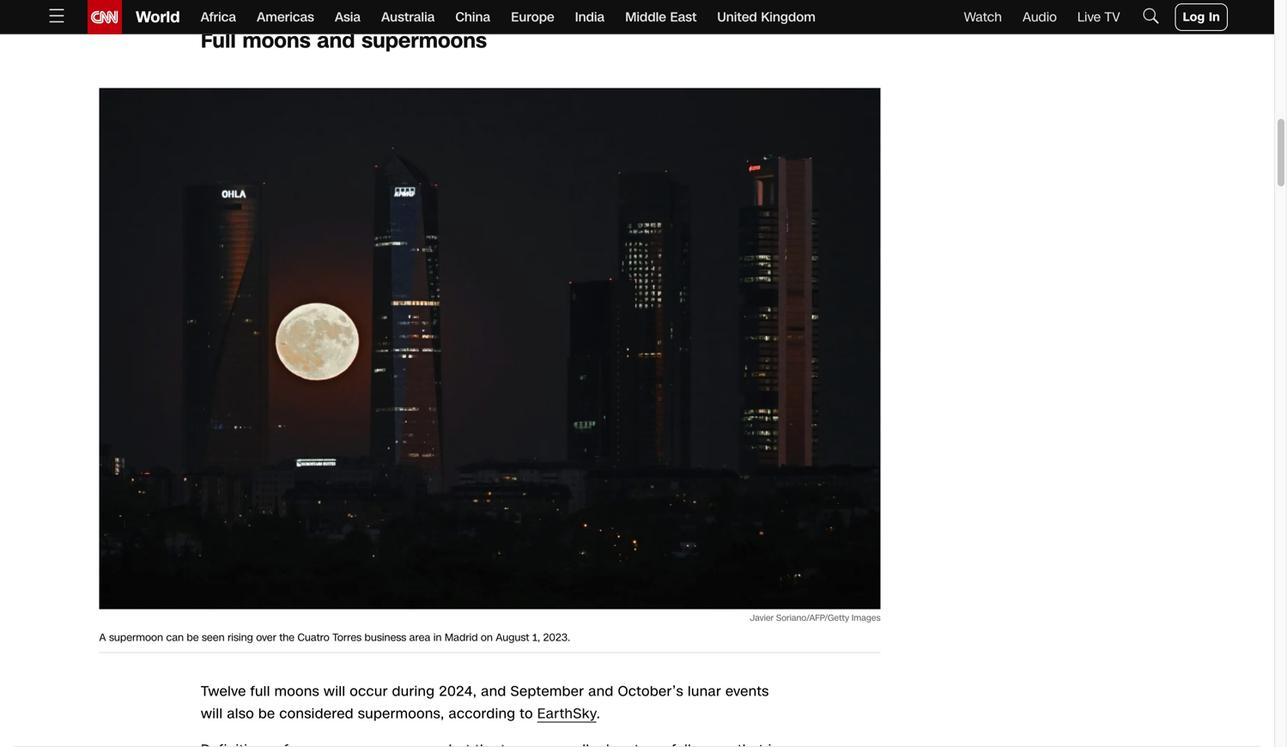 Task type: vqa. For each thing, say whether or not it's contained in the screenshot.
Cuatro
yes



Task type: describe. For each thing, give the bounding box(es) containing it.
live tv link
[[1078, 8, 1121, 26]]

open menu icon image
[[46, 5, 67, 26]]

india link
[[575, 0, 605, 34]]

supermoon
[[109, 630, 163, 645]]

2023.
[[543, 630, 571, 645]]

full
[[250, 682, 270, 701]]

this picture taken on august 1, 2023 shows the second supermoon of 2023, also known as the sturgeon moon, rising behind the cuatro torres business area in madrid. algonquian native american tribes from the great lakes region in the united states named this full moon as 'sturgeon moon' because of the abundance of sturgeon fish in this period of the year. (photo by javier soriano / afp) (photo by javier soriano/afp via getty images) image
[[99, 88, 881, 609]]

asia link
[[335, 0, 361, 34]]

middle
[[625, 8, 666, 26]]

middle east
[[625, 8, 697, 26]]

be inside twelve full moons will occur during 2024, and september and october's lunar events will also be considered supermoons, according to
[[258, 704, 275, 723]]

kingdom
[[761, 8, 816, 26]]

2 horizontal spatial and
[[589, 682, 614, 701]]

americas
[[257, 8, 314, 26]]

also
[[227, 704, 254, 723]]

according
[[449, 704, 516, 723]]

during
[[392, 682, 435, 701]]

tv
[[1105, 8, 1121, 26]]

watch
[[964, 8, 1002, 26]]

australia
[[381, 8, 435, 26]]

log in link
[[1175, 3, 1228, 31]]

africa link
[[201, 0, 236, 34]]

africa
[[201, 8, 236, 26]]

seen
[[202, 630, 225, 645]]

1,
[[532, 630, 540, 645]]

live
[[1078, 8, 1101, 26]]

october's
[[618, 682, 684, 701]]

2024,
[[439, 682, 477, 701]]

torres
[[333, 630, 362, 645]]

in
[[433, 630, 442, 645]]

events
[[726, 682, 769, 701]]

lunar
[[688, 682, 721, 701]]

twelve full moons will occur during 2024, and september and october's lunar events will also be considered supermoons, according to
[[201, 682, 769, 723]]

log
[[1183, 9, 1205, 25]]

madrid
[[445, 630, 478, 645]]

1 horizontal spatial and
[[481, 682, 506, 701]]

to
[[520, 704, 533, 723]]

soriano/afp/getty
[[776, 612, 849, 624]]

javier
[[750, 612, 774, 624]]

earthsky
[[537, 704, 597, 723]]

august
[[496, 630, 529, 645]]

world link
[[122, 0, 180, 34]]

0 horizontal spatial be
[[187, 630, 199, 645]]

0 vertical spatial moons
[[243, 26, 311, 56]]

business
[[365, 630, 406, 645]]

images
[[852, 612, 881, 624]]

0 horizontal spatial will
[[201, 704, 223, 723]]

september
[[511, 682, 584, 701]]

china link
[[456, 0, 491, 34]]

middle east link
[[625, 0, 697, 34]]

the
[[279, 630, 295, 645]]



Task type: locate. For each thing, give the bounding box(es) containing it.
considered
[[279, 704, 354, 723]]

china
[[456, 8, 491, 26]]

will
[[324, 682, 346, 701], [201, 704, 223, 723]]

javier soriano/afp/getty images
[[750, 612, 881, 624]]

audio link
[[1023, 8, 1057, 26]]

moons down 'americas'
[[243, 26, 311, 56]]

and up according
[[481, 682, 506, 701]]

supermoons
[[362, 26, 487, 56]]

0 horizontal spatial and
[[317, 26, 355, 56]]

1 horizontal spatial be
[[258, 704, 275, 723]]

area
[[409, 630, 431, 645]]

1 vertical spatial moons
[[275, 682, 319, 701]]

moons inside twelve full moons will occur during 2024, and september and october's lunar events will also be considered supermoons, according to
[[275, 682, 319, 701]]

world
[[136, 6, 180, 28]]

be
[[187, 630, 199, 645], [258, 704, 275, 723]]

live tv
[[1078, 8, 1121, 26]]

full
[[201, 26, 236, 56]]

united
[[717, 8, 757, 26]]

twelve
[[201, 682, 246, 701]]

united kingdom link
[[717, 0, 816, 34]]

on
[[481, 630, 493, 645]]

east
[[670, 8, 697, 26]]

united kingdom
[[717, 8, 816, 26]]

and down the asia
[[317, 26, 355, 56]]

earthsky link
[[537, 704, 597, 723]]

be down "full"
[[258, 704, 275, 723]]

rising
[[228, 630, 253, 645]]

moons
[[243, 26, 311, 56], [275, 682, 319, 701]]

log in
[[1183, 9, 1220, 25]]

and up .
[[589, 682, 614, 701]]

europe link
[[511, 0, 555, 34]]

europe
[[511, 8, 555, 26]]

earthsky .
[[537, 704, 601, 723]]

audio
[[1023, 8, 1057, 26]]

americas link
[[257, 0, 314, 34]]

1 horizontal spatial will
[[324, 682, 346, 701]]

can
[[166, 630, 184, 645]]

will up considered
[[324, 682, 346, 701]]

full moons and supermoons
[[201, 26, 487, 56]]

moons up considered
[[275, 682, 319, 701]]

watch link
[[964, 8, 1002, 26]]

asia
[[335, 8, 361, 26]]

occur
[[350, 682, 388, 701]]

over
[[256, 630, 276, 645]]

and
[[317, 26, 355, 56], [481, 682, 506, 701], [589, 682, 614, 701]]

1 vertical spatial be
[[258, 704, 275, 723]]

will down twelve
[[201, 704, 223, 723]]

a supermoon can be seen rising over the cuatro torres business area in madrid on august 1, 2023.
[[99, 630, 571, 645]]

0 vertical spatial will
[[324, 682, 346, 701]]

cuatro
[[298, 630, 330, 645]]

search icon image
[[1141, 5, 1162, 26]]

supermoons,
[[358, 704, 444, 723]]

0 vertical spatial be
[[187, 630, 199, 645]]

india
[[575, 8, 605, 26]]

australia link
[[381, 0, 435, 34]]

a
[[99, 630, 106, 645]]

in
[[1209, 9, 1220, 25]]

1 vertical spatial will
[[201, 704, 223, 723]]

be right 'can' at bottom
[[187, 630, 199, 645]]

.
[[597, 704, 601, 723]]



